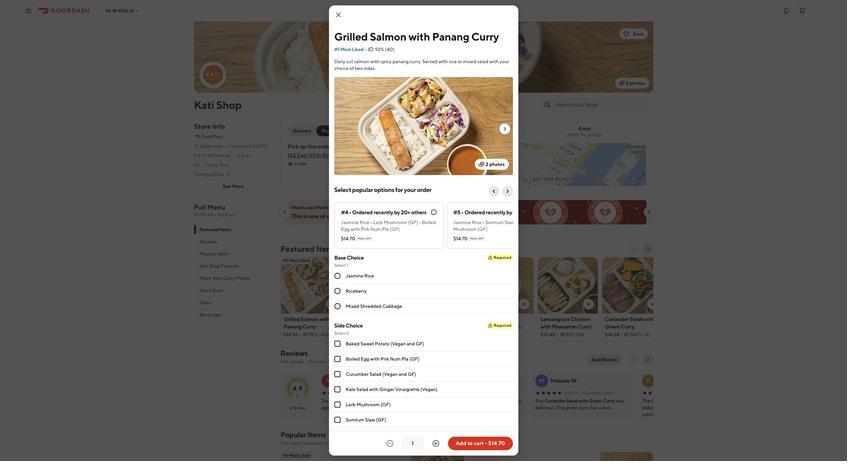 Task type: describe. For each thing, give the bounding box(es) containing it.
curry.
[[410, 59, 422, 64]]

1 vertical spatial panang curry image
[[601, 453, 654, 462]]

grilled for $14.70
[[284, 317, 300, 323]]

0 vertical spatial featured items
[[200, 227, 231, 233]]

1 vertical spatial #1
[[284, 258, 288, 263]]

items inside heading
[[317, 244, 338, 254]]

sides.
[[364, 66, 376, 71]]

coriander inside button
[[545, 399, 566, 404]]

grilled salmon with panang curry for $14.70
[[284, 317, 330, 330]]

from
[[379, 441, 389, 447]]

salad for cucumber
[[370, 372, 382, 377]]

jasmine inside "base choice" group
[[346, 274, 364, 279]]

cut
[[346, 59, 354, 64]]

order inside pick up this order at: 162 east 55th street
[[318, 144, 332, 150]]

0 horizontal spatial grilled salmon with panang curry image
[[281, 257, 341, 314]]

featured items heading
[[281, 244, 338, 255]]

chicken for kati
[[455, 412, 472, 418]]

0 vertical spatial gf)
[[416, 342, 425, 347]]

somtum inside jasmine rice • somtum slaw (gf) • larb mushroom (gf)
[[486, 220, 504, 225]]

shredded
[[361, 304, 382, 309]]

0 vertical spatial (vegan
[[391, 342, 406, 347]]

most loved restaurants this is one of our top-rated, most reliable restaurants
[[292, 205, 431, 220]]

cart
[[474, 441, 484, 447]]

order for r
[[386, 391, 397, 396]]

0 vertical spatial coriander steak with green curry
[[605, 317, 655, 330]]

0 horizontal spatial 4.9
[[194, 153, 201, 158]]

select for side
[[335, 331, 346, 336]]

• inside the "reviews 441 ratings • 10 public reviews"
[[305, 360, 307, 365]]

111
[[106, 8, 111, 13]]

larb inside side choice group
[[346, 402, 356, 408]]

0 items, open order cart image
[[799, 7, 807, 15]]

#1 most liked inside grilled salmon with panang curry dialog
[[335, 47, 364, 52]]

previous image
[[632, 357, 638, 363]]

salmon inside button
[[667, 399, 683, 404]]

lemongrass chicken with kati signatur
[[429, 412, 510, 418]]

base choice select 1
[[335, 255, 364, 268]]

east
[[297, 152, 308, 159]]

pla inside the jasmine rice • larb mushroom (gf) • boiled egg with prik num pla (gf)
[[382, 227, 389, 232]]

potato
[[375, 342, 390, 347]]

liked down featured items heading
[[300, 258, 310, 263]]

egg inside the jasmine rice • larb mushroom (gf) • boiled egg with prik num pla (gf)
[[341, 227, 350, 232]]

grilled salmon with panang curry dialog
[[329, 5, 557, 462]]

0 horizontal spatial (40)
[[319, 332, 329, 338]]

1 horizontal spatial 4.9
[[293, 385, 303, 393]]

92% for lemongrass chicken with massaman curry
[[567, 332, 576, 338]]

of inside daily cut salmon with spicy panang curry. served with rice or mixed salad with your choice of two sides.
[[350, 66, 354, 71]]

mixed
[[346, 304, 360, 309]]

Kale Salad with Ginger Vinaigrette (Vegan) checkbox
[[335, 387, 341, 393]]

at:
[[333, 144, 339, 150]]

Mixed Shredded Cabbage radio
[[335, 304, 341, 310]]

this inside pick up this order at: 162 east 55th street
[[308, 144, 317, 150]]

others for #5 • ordered recently by 20+ others
[[524, 210, 539, 216]]

ordered for #5
[[465, 210, 486, 216]]

recently for #5
[[486, 210, 506, 216]]

mushroom inside side choice group
[[357, 402, 380, 408]]

0 vertical spatial 441
[[208, 153, 215, 158]]

$12.40
[[541, 332, 556, 338]]

prik inside side choice group
[[381, 357, 389, 362]]

$$
[[194, 162, 200, 168]]

dishes
[[365, 441, 378, 447]]

jasmine for egg
[[341, 220, 359, 225]]

1 vertical spatial previous button of carousel image
[[632, 246, 638, 252]]

111 w 57th st button
[[106, 8, 140, 13]]

2 vertical spatial kati
[[483, 412, 492, 418]]

92% (40) inside grilled salmon with panang curry dialog
[[375, 47, 395, 52]]

$11.02 inside 'panang curry $11.02 •'
[[348, 325, 362, 330]]

jasmine rice • somtum slaw (gf) • larb mushroom (gf)
[[454, 220, 540, 232]]

ordered
[[325, 441, 342, 447]]

salmon
[[354, 59, 370, 64]]

melanie
[[551, 378, 571, 385]]

Delivery radio
[[288, 126, 321, 136]]

reviews for reviews
[[200, 239, 217, 245]]

popular items the most commonly ordered items and dishes from this store
[[281, 431, 410, 447]]

previous image
[[492, 189, 497, 194]]

select popular options for your order
[[335, 187, 432, 194]]

curry,
[[206, 162, 219, 168]]

make your curry platter button
[[194, 273, 273, 285]]

st
[[129, 8, 134, 13]]

100% (11)
[[631, 332, 651, 338]]

1 vertical spatial next button of carousel image
[[646, 246, 651, 252]]

11 min
[[295, 161, 307, 167]]

20+ for #4 • ordered recently by 20+ others
[[401, 210, 411, 216]]

0 horizontal spatial ratings
[[216, 153, 231, 158]]

side
[[335, 323, 345, 329]]

or
[[458, 59, 463, 64]]

group order button
[[348, 126, 385, 136]]

info
[[213, 123, 225, 130]]

0 vertical spatial and
[[407, 342, 415, 347]]

by for #4 • ordered recently by 20+ others
[[395, 210, 400, 216]]

powered by google image
[[347, 177, 366, 183]]

review
[[602, 357, 619, 363]]

boiled egg with prik num pla (gf)
[[346, 357, 420, 362]]

- inside button
[[485, 441, 488, 447]]

c
[[351, 378, 354, 385]]

choice for side choice
[[346, 323, 363, 329]]

panang
[[393, 59, 409, 64]]

now
[[213, 144, 223, 149]]

add item to cart image for green curry
[[522, 302, 527, 307]]

a
[[647, 378, 651, 385]]

select for base
[[335, 263, 346, 268]]

1 vertical spatial featured items
[[281, 244, 338, 254]]

slaw inside side choice group
[[365, 418, 375, 423]]

#4 • ordered recently by 20+ others
[[341, 210, 427, 216]]

curry inside lemongrass chicken with massaman curry
[[579, 324, 592, 330]]

lemongrass for lemongrass chicken with kati signatur
[[429, 412, 454, 418]]

$$ • curry, thai
[[194, 162, 229, 168]]

beverages
[[200, 312, 222, 318]]

baked sweet potato (vegan and gf)
[[346, 342, 425, 347]]

salad for kale
[[357, 387, 369, 393]]

1 vertical spatial gf)
[[408, 372, 417, 377]]

5
[[294, 406, 297, 411]]

1 vertical spatial #1 most liked
[[284, 258, 310, 263]]

lemongrass for lemongrass chicken with massaman curry
[[541, 317, 570, 323]]

items inside button
[[217, 252, 229, 257]]

liked down commonly
[[300, 454, 310, 459]]

162 east 55th street link
[[288, 152, 338, 159]]

12/27/22
[[564, 391, 581, 396]]

min for 11
[[299, 161, 307, 167]]

mushroom inside jasmine rice • somtum slaw (gf) • larb mushroom (gf)
[[454, 227, 477, 232]]

with inside lemongrass chicken with massaman curry
[[541, 324, 552, 330]]

&
[[210, 172, 213, 177]]

$14.70 pesc opt for with
[[341, 236, 372, 242]]

0 vertical spatial 2 photos button
[[616, 78, 650, 89]]

your inside daily cut salmon with spicy panang curry. served with rice or mixed salad with your choice of two sides.
[[500, 59, 510, 64]]

cucumber
[[346, 372, 369, 377]]

rice
[[449, 59, 457, 64]]

one
[[309, 213, 319, 220]]

next image for previous image
[[505, 189, 511, 194]]

see more button
[[194, 181, 272, 192]]

r
[[326, 378, 330, 385]]

mixed
[[464, 59, 477, 64]]

grilled salmon with panang curry for #1 most liked
[[335, 30, 499, 43]]

this inside popular items the most commonly ordered items and dishes from this store
[[390, 441, 398, 447]]

most inside most loved restaurants this is one of our top-rated, most reliable restaurants
[[365, 213, 379, 220]]

92% for grilled salmon with panang curry
[[309, 332, 318, 338]]

pickup
[[588, 132, 602, 137]]

1 horizontal spatial 2 photos
[[627, 81, 646, 86]]

full
[[194, 203, 206, 211]]

1 vertical spatial coriander steak with green curry
[[545, 399, 615, 404]]

num inside side choice group
[[390, 357, 401, 362]]

$14.70 pesc opt for (gf)
[[454, 236, 484, 242]]

public
[[314, 360, 328, 365]]

100% for curry
[[502, 325, 514, 330]]

salad bowl button
[[194, 285, 273, 297]]

8:20 inside full menu 10:30 am - 8:20 pm
[[218, 212, 228, 218]]

menu
[[207, 203, 226, 211]]

0 horizontal spatial 92% (40)
[[309, 332, 329, 338]]

select promotional banner element
[[452, 225, 482, 237]]

map region
[[307, 114, 653, 201]]

loved
[[303, 205, 316, 211]]

green inside button
[[590, 399, 603, 404]]

steak inside button
[[567, 399, 579, 404]]

decrease quantity by 1 image
[[386, 440, 394, 448]]

items
[[343, 441, 355, 447]]

thai
[[220, 162, 229, 168]]

required for base choice
[[494, 255, 512, 260]]

4
[[579, 126, 582, 132]]

1 vertical spatial your
[[404, 187, 416, 194]]

pesc for (gf)
[[471, 237, 478, 241]]

melanie w
[[551, 378, 577, 385]]

3 add item to cart image from the left
[[586, 302, 592, 307]]

111 w 57th st
[[106, 8, 134, 13]]

#3
[[476, 258, 482, 263]]

92% inside grilled salmon with panang curry dialog
[[375, 47, 385, 52]]

$14.70 up reviews link in the bottom left of the page
[[284, 332, 298, 338]]

p
[[463, 378, 467, 385]]

add item to cart image for coriander steak with green curry
[[650, 302, 656, 307]]

see
[[223, 184, 231, 189]]

panang inside 'panang curry $11.02 •'
[[348, 317, 366, 323]]

beverages button
[[194, 309, 273, 321]]

renz
[[337, 378, 350, 385]]

1 vertical spatial and
[[399, 372, 407, 377]]

#5
[[454, 210, 461, 216]]

fees
[[214, 172, 224, 177]]

#5 • ordered recently by 20+ others
[[454, 210, 539, 216]]

#1 inside grilled salmon with panang curry dialog
[[335, 47, 340, 52]]

0 horizontal spatial previous button of carousel image
[[282, 210, 288, 215]]

add review button
[[588, 355, 623, 366]]

10
[[308, 360, 313, 365]]

pricing
[[194, 172, 209, 177]]

kati shop favorite button
[[194, 260, 273, 273]]

and inside popular items the most commonly ordered items and dishes from this store
[[356, 441, 364, 447]]

liked inside grilled salmon with panang curry dialog
[[352, 47, 364, 52]]

2 vertical spatial #1 most liked
[[284, 454, 310, 459]]

massaman curry image
[[410, 257, 470, 314]]

popular
[[353, 187, 373, 194]]

popular for popular items
[[200, 252, 216, 257]]

liked right #3
[[493, 258, 504, 263]]

full menu 10:30 am - 8:20 pm
[[194, 203, 236, 218]]

boiled inside the jasmine rice • larb mushroom (gf) • boiled egg with prik num pla (gf)
[[422, 220, 436, 225]]

(14)
[[577, 332, 585, 338]]

panang inside button
[[694, 399, 710, 404]]

0 vertical spatial next button of carousel image
[[647, 210, 652, 215]]

add to cart - $14.70
[[456, 441, 506, 447]]

store
[[399, 441, 410, 447]]

num inside the jasmine rice • larb mushroom (gf) • boiled egg with prik num pla (gf)
[[371, 227, 381, 232]]

2 vertical spatial #1
[[284, 454, 288, 459]]

sameer p
[[444, 378, 467, 385]]

dashpass
[[202, 134, 223, 139]]

pm
[[260, 144, 268, 149]]

0 horizontal spatial featured
[[200, 227, 219, 233]]

pricing & fees button
[[194, 171, 231, 178]]

1 select from the top
[[335, 187, 352, 194]]

2 vertical spatial grilled salmon with panang curry
[[652, 399, 722, 404]]

most inside most loved restaurants this is one of our top-rated, most reliable restaurants
[[292, 205, 302, 211]]



Task type: locate. For each thing, give the bounding box(es) containing it.
slaw
[[505, 220, 515, 225], [365, 418, 375, 423]]

$14.70 up base in the left bottom of the page
[[341, 236, 356, 242]]

2 horizontal spatial green
[[605, 324, 620, 330]]

popular up the the
[[281, 431, 306, 440]]

coriander down 12/27/22
[[545, 399, 566, 404]]

0 vertical spatial green
[[477, 317, 492, 323]]

order inside grilled salmon with panang curry dialog
[[417, 187, 432, 194]]

2 20+ from the left
[[514, 210, 523, 216]]

up
[[300, 144, 307, 150]]

add left review
[[592, 357, 601, 363]]

others for #4 • ordered recently by 20+ others
[[412, 210, 427, 216]]

441
[[208, 153, 215, 158], [281, 360, 289, 365]]

Cucumber Salad (Vegan and GF) checkbox
[[335, 372, 341, 378]]

jasmine rice
[[346, 274, 374, 279]]

1 horizontal spatial num
[[390, 357, 401, 362]]

1 horizontal spatial panang curry image
[[601, 453, 654, 462]]

#1 down featured items heading
[[284, 258, 288, 263]]

0.6
[[237, 153, 245, 158]]

by up the jasmine rice • larb mushroom (gf) • boiled egg with prik num pla (gf)
[[395, 210, 400, 216]]

1 horizontal spatial grilled salmon with panang curry
[[335, 30, 499, 43]]

- right cart
[[485, 441, 488, 447]]

ordered right #4
[[353, 210, 373, 216]]

2 add item to cart image from the left
[[650, 302, 656, 307]]

popular items
[[200, 252, 229, 257]]

0 horizontal spatial order
[[318, 144, 332, 150]]

order for m
[[603, 391, 614, 396]]

curry inside 'button'
[[223, 276, 236, 281]]

top-
[[337, 213, 348, 220]]

0 horizontal spatial egg
[[341, 227, 350, 232]]

1 $14.70 pesc opt from the left
[[341, 236, 372, 242]]

92% (40)
[[375, 47, 395, 52], [309, 332, 329, 338]]

add item to cart image for panang curry
[[393, 302, 399, 307]]

1 doordash from the left
[[367, 391, 386, 396]]

choice
[[335, 66, 349, 71]]

0 vertical spatial grilled salmon with panang curry image
[[281, 257, 341, 314]]

20+ for #5 • ordered recently by 20+ others
[[514, 210, 523, 216]]

increase quantity by 1 image
[[432, 440, 440, 448]]

items
[[220, 227, 231, 233], [317, 244, 338, 254], [217, 252, 229, 257], [308, 431, 326, 440]]

1 horizontal spatial steak
[[630, 317, 644, 323]]

grilled inside dialog
[[335, 30, 368, 43]]

57th
[[118, 8, 129, 13]]

items inside popular items the most commonly ordered items and dishes from this store
[[308, 431, 326, 440]]

pla down the reliable
[[382, 227, 389, 232]]

1 vertical spatial (vegan
[[383, 372, 398, 377]]

salmon inside dialog
[[370, 30, 407, 43]]

1 20+ from the left
[[401, 210, 411, 216]]

jasmine inside the jasmine rice • larb mushroom (gf) • boiled egg with prik num pla (gf)
[[341, 220, 359, 225]]

sameer
[[444, 378, 462, 385]]

0 vertical spatial panang curry image
[[345, 257, 405, 314]]

162
[[288, 152, 296, 159]]

2 vertical spatial 2
[[347, 331, 349, 336]]

2 $11.02 from the left
[[477, 325, 491, 330]]

doordash for r
[[367, 391, 386, 396]]

for inside "4 min ready for pickup"
[[581, 132, 587, 137]]

larb inside jasmine rice • somtum slaw (gf) • larb mushroom (gf)
[[530, 220, 540, 225]]

recently up jasmine rice • somtum slaw (gf) • larb mushroom (gf)
[[486, 210, 506, 216]]

1 horizontal spatial 8:20
[[249, 144, 259, 149]]

photos inside grilled salmon with panang curry dialog
[[490, 162, 505, 167]]

$14.70 pesc opt up #3
[[454, 236, 484, 242]]

ordered
[[353, 210, 373, 216], [465, 210, 486, 216]]

0 vertical spatial required
[[494, 255, 512, 260]]

lemongrass up massaman
[[541, 317, 570, 323]]

side choice group
[[335, 323, 513, 428]]

0 vertical spatial prik
[[361, 227, 370, 232]]

4.9 up $$
[[194, 153, 201, 158]]

- inside full menu 10:30 am - 8:20 pm
[[215, 212, 217, 218]]

see more
[[223, 184, 244, 189]]

store info
[[194, 123, 225, 130]]

shop inside kati shop favorite button
[[209, 264, 220, 269]]

lemongrass inside lemongrass chicken with massaman curry
[[541, 317, 570, 323]]

next button of carousel image
[[647, 210, 652, 215], [646, 246, 651, 252]]

pesc down select promotional banner element
[[471, 237, 478, 241]]

grilled inside button
[[652, 399, 666, 404]]

order up street
[[318, 144, 332, 150]]

most right rated,
[[365, 213, 379, 220]]

order inside group order button
[[367, 128, 381, 134]]

popular up kati shop favorite
[[200, 252, 216, 257]]

group order
[[352, 128, 381, 134]]

0 horizontal spatial 92%
[[309, 332, 318, 338]]

lemongrass inside button
[[429, 412, 454, 418]]

1 vertical spatial grilled salmon with panang curry image
[[412, 453, 465, 462]]

chicken inside button
[[455, 412, 472, 418]]

1 vertical spatial add
[[456, 441, 467, 447]]

photos for bottom 2 photos button
[[490, 162, 505, 167]]

4.9 up of 5 stars
[[293, 385, 303, 393]]

4 min ready for pickup
[[568, 126, 602, 137]]

prik down baked sweet potato (vegan and gf)
[[381, 357, 389, 362]]

to
[[468, 441, 473, 447]]

2 pesc from the left
[[471, 237, 478, 241]]

100% left (11)
[[631, 332, 643, 338]]

1 vertical spatial 2 photos
[[486, 162, 505, 167]]

1 horizontal spatial of
[[320, 213, 326, 220]]

num down #4 • ordered recently by 20+ others
[[371, 227, 381, 232]]

pla inside side choice group
[[402, 357, 409, 362]]

• doordash order
[[364, 391, 397, 396], [581, 391, 614, 396]]

1 $11.02 from the left
[[348, 325, 362, 330]]

2 required from the top
[[494, 323, 512, 328]]

2 • doordash order from the left
[[581, 391, 614, 396]]

required for side choice
[[494, 323, 512, 328]]

select down "side"
[[335, 331, 346, 336]]

favorite
[[221, 264, 239, 269]]

kati up the make
[[200, 264, 208, 269]]

Pickup radio
[[317, 126, 343, 136]]

Baked Sweet Potato (Vegan and GF) checkbox
[[335, 341, 341, 347]]

1 horizontal spatial min
[[583, 126, 592, 132]]

curry inside dialog
[[472, 30, 499, 43]]

1 horizontal spatial boiled
[[422, 220, 436, 225]]

and right "items"
[[356, 441, 364, 447]]

441 inside the "reviews 441 ratings • 10 public reviews"
[[281, 360, 289, 365]]

kati for kati shop favorite
[[200, 264, 208, 269]]

92% left '(14)'
[[567, 332, 576, 338]]

1 vertical spatial coriander
[[545, 399, 566, 404]]

featured inside heading
[[281, 244, 315, 254]]

and right potato
[[407, 342, 415, 347]]

Jasmine Rice radio
[[335, 273, 341, 279]]

0 horizontal spatial mushroom
[[357, 402, 380, 408]]

Boiled Egg with Prik Num Pla (GF) checkbox
[[335, 356, 341, 363]]

featured items down the am
[[200, 227, 231, 233]]

1 vertical spatial photos
[[490, 162, 505, 167]]

2 horizontal spatial grilled
[[652, 399, 666, 404]]

2 add item to cart image from the left
[[522, 302, 527, 307]]

1 horizontal spatial salad
[[357, 387, 369, 393]]

min right 4
[[583, 126, 592, 132]]

2 recently from the left
[[486, 210, 506, 216]]

2 select from the top
[[335, 263, 346, 268]]

0 vertical spatial 100%
[[502, 325, 514, 330]]

chicken for massaman
[[571, 317, 591, 323]]

2 vertical spatial salmon
[[667, 399, 683, 404]]

kati shop image
[[194, 22, 654, 93], [200, 62, 226, 88]]

pick up this order at: 162 east 55th street
[[288, 144, 339, 159]]

green curry
[[477, 317, 506, 323]]

0.6 mi
[[237, 153, 251, 158]]

steak
[[630, 317, 644, 323], [567, 399, 579, 404]]

1 horizontal spatial -
[[485, 441, 488, 447]]

lemongrass
[[541, 317, 570, 323], [429, 412, 454, 418]]

doordash for m
[[584, 391, 602, 396]]

1 vertical spatial 2 photos button
[[475, 159, 509, 170]]

(40) inside grilled salmon with panang curry dialog
[[386, 47, 395, 52]]

0 horizontal spatial next image
[[505, 189, 511, 194]]

0 horizontal spatial photos
[[490, 162, 505, 167]]

0 vertical spatial mushroom
[[384, 220, 407, 225]]

0 horizontal spatial boiled
[[346, 357, 360, 362]]

0 vertical spatial 2
[[627, 81, 629, 86]]

0 vertical spatial photos
[[630, 81, 646, 86]]

1 horizontal spatial lemongrass
[[541, 317, 570, 323]]

2 opt from the left
[[478, 237, 484, 241]]

this right from
[[390, 441, 398, 447]]

grilled for #1 most liked
[[335, 30, 368, 43]]

grilled salmon with panang curry image
[[281, 257, 341, 314], [412, 453, 465, 462]]

#1
[[335, 47, 340, 52], [284, 258, 288, 263], [284, 454, 288, 459]]

• doordash order for r
[[364, 391, 397, 396]]

(vegan up kale salad with ginger vinaigrette (vegan)
[[383, 372, 398, 377]]

add for add to cart - $14.70
[[456, 441, 467, 447]]

next image
[[505, 189, 511, 194], [646, 357, 651, 363]]

required inside "base choice" group
[[494, 255, 512, 260]]

$14.70 down #5
[[454, 236, 468, 242]]

grilled salmon with panang curry inside grilled salmon with panang curry dialog
[[335, 30, 499, 43]]

0 horizontal spatial w
[[112, 8, 117, 13]]

coriander steak with green curry up 100% (11)
[[605, 317, 655, 330]]

• closes at 8:20 pm
[[225, 144, 268, 149]]

1 horizontal spatial opt
[[478, 237, 484, 241]]

this up 162 east 55th street "link"
[[308, 144, 317, 150]]

1 horizontal spatial reviews
[[281, 349, 308, 358]]

more
[[232, 184, 244, 189]]

notification bell image
[[783, 7, 791, 15]]

mushroom up somtum slaw (gf)
[[357, 402, 380, 408]]

baked
[[346, 342, 360, 347]]

choice for base choice
[[347, 255, 364, 261]]

0 horizontal spatial add
[[456, 441, 467, 447]]

1 vertical spatial pla
[[402, 357, 409, 362]]

2 horizontal spatial mushroom
[[454, 227, 477, 232]]

egg inside side choice group
[[361, 357, 370, 362]]

#1 most liked down featured items heading
[[284, 258, 310, 263]]

prik down rated,
[[361, 227, 370, 232]]

min inside "4 min ready for pickup"
[[583, 126, 592, 132]]

• inside 'panang curry $11.02 •'
[[363, 325, 365, 330]]

lemongrass chicken with massaman curry image
[[538, 257, 598, 314]]

0 horizontal spatial popular
[[200, 252, 216, 257]]

for for options
[[396, 187, 403, 194]]

opt down the jasmine rice • larb mushroom (gf) • boiled egg with prik num pla (gf)
[[366, 237, 372, 241]]

1 vertical spatial salad
[[370, 372, 382, 377]]

green curry image
[[474, 257, 534, 314]]

shop up info
[[216, 99, 242, 111]]

open menu image
[[24, 7, 32, 15]]

store
[[194, 123, 211, 130]]

0 horizontal spatial of
[[290, 406, 294, 411]]

1 vertical spatial -
[[485, 441, 488, 447]]

min right 11
[[299, 161, 307, 167]]

opt for (gf)
[[478, 237, 484, 241]]

most inside popular items the most commonly ordered items and dishes from this store
[[290, 441, 301, 447]]

1 horizontal spatial add item to cart image
[[650, 302, 656, 307]]

opt for with
[[366, 237, 372, 241]]

3 select from the top
[[335, 331, 346, 336]]

2 by from the left
[[507, 210, 513, 216]]

larb
[[373, 220, 383, 225], [530, 220, 540, 225], [346, 402, 356, 408]]

2 vertical spatial salad
[[357, 387, 369, 393]]

liked
[[352, 47, 364, 52], [300, 258, 310, 263], [493, 258, 504, 263], [300, 454, 310, 459]]

0 vertical spatial pla
[[382, 227, 389, 232]]

grilled salmon with panang curry
[[335, 30, 499, 43], [284, 317, 330, 330], [652, 399, 722, 404]]

(40) up spicy
[[386, 47, 395, 52]]

jasmine down 1
[[346, 274, 364, 279]]

of left our
[[320, 213, 326, 220]]

make
[[200, 276, 212, 281]]

panang inside dialog
[[433, 30, 470, 43]]

rice inside "base choice" group
[[365, 274, 374, 279]]

previous button of carousel image
[[282, 210, 288, 215], [632, 246, 638, 252]]

1 horizontal spatial 92%
[[375, 47, 385, 52]]

• doordash order up larb mushroom (gf)
[[364, 391, 397, 396]]

1 vertical spatial required
[[494, 323, 512, 328]]

am
[[207, 212, 214, 218]]

jasmine down #4
[[341, 220, 359, 225]]

pesc for with
[[358, 237, 366, 241]]

• doordash order for m
[[581, 391, 614, 396]]

0 vertical spatial previous button of carousel image
[[282, 210, 288, 215]]

jasmine down #5
[[454, 220, 471, 225]]

1 by from the left
[[395, 210, 400, 216]]

choice inside base choice select 1
[[347, 255, 364, 261]]

0 horizontal spatial your
[[404, 187, 416, 194]]

1 opt from the left
[[366, 237, 372, 241]]

reliable
[[380, 213, 400, 220]]

kati shop
[[194, 99, 242, 111]]

0 vertical spatial 2 photos
[[627, 81, 646, 86]]

salad right 'kale'
[[357, 387, 369, 393]]

ratings inside the "reviews 441 ratings • 10 public reviews"
[[289, 360, 304, 365]]

1 vertical spatial shop
[[209, 264, 220, 269]]

Item Search search field
[[556, 101, 648, 109]]

sweet
[[361, 342, 374, 347]]

w for melanie
[[571, 378, 577, 385]]

kati for kati shop
[[194, 99, 214, 111]]

1 vertical spatial green
[[605, 324, 620, 330]]

rice inside the jasmine rice • larb mushroom (gf) • boiled egg with prik num pla (gf)
[[360, 220, 370, 225]]

0 vertical spatial lemongrass
[[541, 317, 570, 323]]

pesc down rated,
[[358, 237, 366, 241]]

shop for kati shop favorite
[[209, 264, 220, 269]]

required inside side choice group
[[494, 323, 512, 328]]

8:20 right at
[[249, 144, 259, 149]]

next image
[[503, 126, 508, 132]]

2 others from the left
[[524, 210, 539, 216]]

1 horizontal spatial 2
[[486, 162, 489, 167]]

select inside base choice select 1
[[335, 263, 346, 268]]

popular inside popular items the most commonly ordered items and dishes from this store
[[281, 431, 306, 440]]

this
[[308, 144, 317, 150], [390, 441, 398, 447]]

choice up 1
[[347, 255, 364, 261]]

kale salad with ginger vinaigrette (vegan)
[[346, 387, 438, 393]]

add item to cart image
[[393, 302, 399, 307], [650, 302, 656, 307]]

popular for popular items the most commonly ordered items and dishes from this store
[[281, 431, 306, 440]]

$14.70 inside button
[[489, 441, 506, 447]]

by for #5 • ordered recently by 20+ others
[[507, 210, 513, 216]]

1 vertical spatial grilled
[[284, 317, 300, 323]]

jasmine rice • larb mushroom (gf) • boiled egg with prik num pla (gf)
[[341, 220, 436, 232]]

0 horizontal spatial grilled
[[284, 317, 300, 323]]

1 horizontal spatial add item to cart image
[[522, 302, 527, 307]]

your right options
[[404, 187, 416, 194]]

2 $14.70 pesc opt from the left
[[454, 236, 484, 242]]

salmon
[[370, 30, 407, 43], [301, 317, 319, 323], [667, 399, 683, 404]]

for right ready
[[581, 132, 587, 137]]

ratings down reviews link in the bottom left of the page
[[289, 360, 304, 365]]

and up vinaigrette
[[399, 372, 407, 377]]

next image for previous icon
[[646, 357, 651, 363]]

0 vertical spatial this
[[308, 144, 317, 150]]

select
[[335, 187, 352, 194], [335, 263, 346, 268], [335, 331, 346, 336]]

salmon for $14.70
[[301, 317, 319, 323]]

reviews inside the "reviews 441 ratings • 10 public reviews"
[[281, 349, 308, 358]]

select inside side choice select 2
[[335, 331, 346, 336]]

0 horizontal spatial 2 photos button
[[475, 159, 509, 170]]

shop for kati shop
[[216, 99, 242, 111]]

coriander up $14.24
[[605, 317, 629, 323]]

rice down '#5 • ordered recently by 20+ others'
[[472, 220, 482, 225]]

1 vertical spatial min
[[299, 161, 307, 167]]

order up coriander steak with green curry button
[[603, 391, 614, 396]]

somtum
[[486, 220, 504, 225], [346, 418, 364, 423]]

min for 4
[[583, 126, 592, 132]]

slaw inside jasmine rice • somtum slaw (gf) • larb mushroom (gf)
[[505, 220, 515, 225]]

ratings up thai
[[216, 153, 231, 158]]

salad inside button
[[200, 288, 211, 293]]

order methods option group
[[288, 126, 343, 136]]

open
[[200, 144, 213, 149]]

by up jasmine rice • somtum slaw (gf) • larb mushroom (gf)
[[507, 210, 513, 216]]

gf)
[[416, 342, 425, 347], [408, 372, 417, 377]]

select down powered by google image
[[335, 187, 352, 194]]

doordash up coriander steak with green curry button
[[584, 391, 602, 396]]

featured items up base in the left bottom of the page
[[281, 244, 338, 254]]

2 horizontal spatial 92%
[[567, 332, 576, 338]]

of inside most loved restaurants this is one of our top-rated, most reliable restaurants
[[320, 213, 326, 220]]

92% (40) up spicy
[[375, 47, 395, 52]]

jasmine for mushroom
[[454, 220, 471, 225]]

coriander steak with green curry down 12/27/22
[[545, 399, 615, 404]]

Somtum Slaw (GF) checkbox
[[335, 417, 341, 423]]

1 horizontal spatial for
[[581, 132, 587, 137]]

egg down "top-"
[[341, 227, 350, 232]]

0 vertical spatial 8:20
[[249, 144, 259, 149]]

coriander steak with green curry image
[[603, 257, 663, 314]]

1 vertical spatial boiled
[[346, 357, 360, 362]]

(19)
[[515, 325, 523, 330]]

441 ratings •
[[208, 153, 235, 158]]

featured down this
[[281, 244, 315, 254]]

0 horizontal spatial -
[[215, 212, 217, 218]]

chicken inside lemongrass chicken with massaman curry
[[571, 317, 591, 323]]

curry inside 'panang curry $11.02 •'
[[367, 317, 381, 323]]

grilled inside the grilled salmon with panang curry
[[284, 317, 300, 323]]

1 horizontal spatial coriander
[[605, 317, 629, 323]]

select left 1
[[335, 263, 346, 268]]

100% for steak
[[631, 332, 643, 338]]

1 horizontal spatial somtum
[[486, 220, 504, 225]]

2 inside side choice select 2
[[347, 331, 349, 336]]

next image right previous icon
[[646, 357, 651, 363]]

options
[[374, 187, 395, 194]]

items up reviews button at bottom left
[[220, 227, 231, 233]]

add item to cart image
[[329, 302, 334, 307], [522, 302, 527, 307], [586, 302, 592, 307]]

0 horizontal spatial prik
[[361, 227, 370, 232]]

others
[[412, 210, 427, 216], [524, 210, 539, 216]]

popular inside button
[[200, 252, 216, 257]]

1 add item to cart image from the left
[[393, 302, 399, 307]]

1 horizontal spatial others
[[524, 210, 539, 216]]

coriander inside coriander steak with green curry
[[605, 317, 629, 323]]

#1 down the the
[[284, 454, 288, 459]]

1 horizontal spatial by
[[507, 210, 513, 216]]

92% (40) up the "reviews 441 ratings • 10 public reviews"
[[309, 332, 329, 338]]

1 vertical spatial grilled salmon with panang curry
[[284, 317, 330, 330]]

20+ right the reliable
[[401, 210, 411, 216]]

panang
[[433, 30, 470, 43], [348, 317, 366, 323], [284, 324, 302, 330], [694, 399, 710, 404]]

somtum down '#5 • ordered recently by 20+ others'
[[486, 220, 504, 225]]

1 horizontal spatial order
[[417, 187, 432, 194]]

(11)
[[644, 332, 651, 338]]

order right group at the left of page
[[367, 128, 381, 134]]

0 horizontal spatial add item to cart image
[[329, 302, 334, 307]]

somtum inside side choice group
[[346, 418, 364, 423]]

salmon for #1 most liked
[[370, 30, 407, 43]]

add item to cart image for grilled salmon with panang curry
[[329, 302, 334, 307]]

2 horizontal spatial salad
[[370, 372, 382, 377]]

$11.02 down green curry at the bottom of the page
[[477, 325, 491, 330]]

rice inside jasmine rice • somtum slaw (gf) • larb mushroom (gf)
[[472, 220, 482, 225]]

2 horizontal spatial order
[[603, 391, 614, 396]]

lemongrass chicken with massaman curry
[[541, 317, 592, 330]]

1 vertical spatial (40)
[[319, 332, 329, 338]]

chicken up '(14)'
[[571, 317, 591, 323]]

1 vertical spatial mushroom
[[454, 227, 477, 232]]

reviews inside button
[[200, 239, 217, 245]]

0 vertical spatial kati
[[194, 99, 214, 111]]

jasmine inside jasmine rice • somtum slaw (gf) • larb mushroom (gf)
[[454, 220, 471, 225]]

ordered for #4
[[353, 210, 373, 216]]

and
[[407, 342, 415, 347], [399, 372, 407, 377], [356, 441, 364, 447]]

boiled
[[422, 220, 436, 225], [346, 357, 360, 362]]

1 horizontal spatial ratings
[[289, 360, 304, 365]]

Current quantity is 1 number field
[[406, 440, 420, 448]]

$14.70 right cart
[[489, 441, 506, 447]]

boiled inside side choice group
[[346, 357, 360, 362]]

mixed shredded cabbage
[[346, 304, 403, 309]]

of left 5
[[290, 406, 294, 411]]

doordash up larb mushroom (gf)
[[367, 391, 386, 396]]

1 recently from the left
[[374, 210, 394, 216]]

shop down popular items
[[209, 264, 220, 269]]

pla down baked sweet potato (vegan and gf)
[[402, 357, 409, 362]]

1 horizontal spatial recently
[[486, 210, 506, 216]]

base choice group
[[335, 255, 513, 314]]

add item to cart image up (19)
[[522, 302, 527, 307]]

2 horizontal spatial of
[[350, 66, 354, 71]]

1 vertical spatial 2
[[486, 162, 489, 167]]

rice for with
[[360, 220, 370, 225]]

• doordash order up coriander steak with green curry button
[[581, 391, 614, 396]]

with inside the jasmine rice • larb mushroom (gf) • boiled egg with prik num pla (gf)
[[351, 227, 360, 232]]

1 add item to cart image from the left
[[329, 302, 334, 307]]

prik inside the jasmine rice • larb mushroom (gf) • boiled egg with prik num pla (gf)
[[361, 227, 370, 232]]

92% up the "reviews 441 ratings • 10 public reviews"
[[309, 332, 318, 338]]

salad down boiled egg with prik num pla (gf)
[[370, 372, 382, 377]]

salad bowl
[[200, 288, 223, 293]]

rice for (gf)
[[472, 220, 482, 225]]

2 ordered from the left
[[465, 210, 486, 216]]

1 vertical spatial kati
[[200, 264, 208, 269]]

•
[[365, 47, 367, 52], [225, 144, 227, 149], [233, 153, 235, 158], [202, 162, 204, 168], [349, 210, 352, 216], [462, 210, 464, 216], [371, 220, 373, 225], [419, 220, 421, 225], [483, 220, 485, 225], [527, 220, 529, 225], [363, 325, 365, 330], [492, 325, 494, 330], [300, 332, 302, 338], [557, 332, 559, 338], [621, 332, 623, 338], [305, 360, 307, 365], [364, 391, 366, 396], [581, 391, 583, 396]]

salad
[[200, 288, 211, 293], [370, 372, 382, 377], [357, 387, 369, 393]]

add for add review
[[592, 357, 601, 363]]

mushroom down #4 • ordered recently by 20+ others
[[384, 220, 407, 225]]

save button
[[620, 28, 648, 39]]

pm
[[229, 212, 236, 218]]

most right the the
[[290, 441, 301, 447]]

Riceberry radio
[[335, 288, 341, 295]]

add inside grilled salmon with panang curry dialog
[[456, 441, 467, 447]]

1 vertical spatial lemongrass
[[429, 412, 454, 418]]

1 ordered from the left
[[353, 210, 373, 216]]

larb inside the jasmine rice • larb mushroom (gf) • boiled egg with prik num pla (gf)
[[373, 220, 383, 225]]

choice inside side choice select 2
[[346, 323, 363, 329]]

vinaigrette
[[396, 387, 420, 393]]

liked up salmon
[[352, 47, 364, 52]]

1 required from the top
[[494, 255, 512, 260]]

massaman
[[553, 324, 578, 330]]

mushroom inside the jasmine rice • larb mushroom (gf) • boiled egg with prik num pla (gf)
[[384, 220, 407, 225]]

coriander steak with green curry button
[[545, 398, 615, 405]]

next image right previous image
[[505, 189, 511, 194]]

for inside grilled salmon with panang curry dialog
[[396, 187, 403, 194]]

100%
[[502, 325, 514, 330], [631, 332, 643, 338]]

bowl
[[212, 288, 223, 293]]

your right salad
[[500, 59, 510, 64]]

num down baked sweet potato (vegan and gf)
[[390, 357, 401, 362]]

1 horizontal spatial slaw
[[505, 220, 515, 225]]

salad down the make
[[200, 288, 211, 293]]

(vegan right potato
[[391, 342, 406, 347]]

0 vertical spatial w
[[112, 8, 117, 13]]

reviews for reviews 441 ratings • 10 public reviews
[[281, 349, 308, 358]]

recently for #4
[[374, 210, 394, 216]]

two
[[355, 66, 363, 71]]

featured items
[[200, 227, 231, 233], [281, 244, 338, 254]]

ordered right #5
[[465, 210, 486, 216]]

1 others from the left
[[412, 210, 427, 216]]

2 doordash from the left
[[584, 391, 602, 396]]

rice up riceberry
[[365, 274, 374, 279]]

photos for 2 photos button to the top
[[630, 81, 646, 86]]

2 horizontal spatial 2
[[627, 81, 629, 86]]

0 horizontal spatial panang curry image
[[345, 257, 405, 314]]

rice down #4 • ordered recently by 20+ others
[[360, 220, 370, 225]]

panang curry image
[[345, 257, 405, 314], [601, 453, 654, 462]]

Larb Mushroom (GF) checkbox
[[335, 402, 341, 408]]

2 photos inside grilled salmon with panang curry dialog
[[486, 162, 505, 167]]

mushroom
[[384, 220, 407, 225], [454, 227, 477, 232], [357, 402, 380, 408]]

1 pesc from the left
[[358, 237, 366, 241]]

#3 most liked
[[476, 258, 504, 263]]

sides button
[[194, 297, 273, 309]]

close grilled salmon with panang curry image
[[335, 11, 343, 19]]

platter
[[236, 276, 251, 281]]

reviews link
[[281, 349, 308, 358]]

w for 111
[[112, 8, 117, 13]]

order down cucumber salad (vegan and gf)
[[386, 391, 397, 396]]

for for ready
[[581, 132, 587, 137]]

1 • doordash order from the left
[[364, 391, 397, 396]]

most inside grilled salmon with panang curry dialog
[[341, 47, 351, 52]]

0 vertical spatial steak
[[630, 317, 644, 323]]

add item to cart image right 'shredded'
[[393, 302, 399, 307]]

steak down 12/27/22
[[567, 399, 579, 404]]



Task type: vqa. For each thing, say whether or not it's contained in the screenshot.
the leftmost photos
yes



